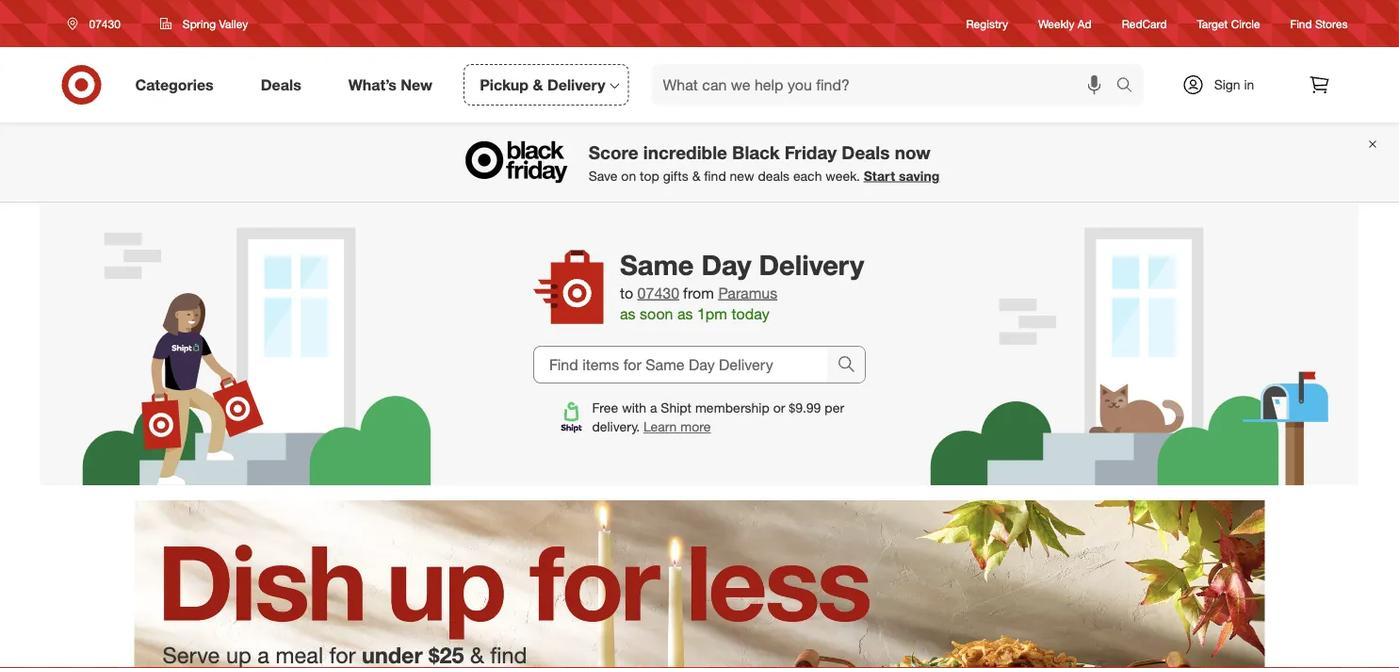 Task type: describe. For each thing, give the bounding box(es) containing it.
to
[[620, 283, 633, 302]]

new
[[730, 167, 754, 184]]

week.
[[826, 167, 860, 184]]

a
[[650, 400, 657, 416]]

score incredible black friday deals now save on top gifts & find new deals each week. start saving
[[589, 141, 940, 184]]

free with a shipt membership or $9.99 per delivery.
[[592, 400, 845, 435]]

or
[[773, 400, 785, 416]]

each
[[793, 167, 822, 184]]

learn
[[644, 418, 677, 435]]

1 as from the left
[[620, 305, 636, 323]]

start
[[864, 167, 895, 184]]

find
[[704, 167, 726, 184]]

registry
[[967, 16, 1008, 31]]

black
[[732, 141, 780, 163]]

membership
[[695, 400, 770, 416]]

per
[[825, 400, 845, 416]]

what's
[[348, 75, 397, 94]]

redcard
[[1122, 16, 1167, 31]]

learn more button
[[644, 417, 711, 436]]

weekly ad link
[[1039, 15, 1092, 32]]

delivery for &
[[547, 75, 606, 94]]

07430 inside same day delivery to 07430 from paramus as soon as 1pm today
[[638, 283, 680, 302]]

find
[[1291, 16, 1312, 31]]

circle
[[1231, 16, 1261, 31]]

dish up for less image
[[134, 500, 1265, 668]]

spring valley button
[[148, 7, 260, 41]]

spring valley
[[183, 16, 248, 31]]

What can we help you find? suggestions appear below search field
[[652, 64, 1121, 106]]

save
[[589, 167, 618, 184]]

registry link
[[967, 15, 1008, 32]]

redcard link
[[1122, 15, 1167, 32]]

same day delivery to 07430 from paramus as soon as 1pm today
[[620, 248, 864, 323]]

now
[[895, 141, 931, 163]]

Find items for Same Day Delivery search field
[[534, 347, 827, 383]]

shipt
[[661, 400, 692, 416]]

search button
[[1108, 64, 1153, 109]]

categories link
[[119, 64, 237, 106]]

deals link
[[245, 64, 325, 106]]

1pm
[[697, 305, 728, 323]]

pickup & delivery link
[[464, 64, 629, 106]]

saving
[[899, 167, 940, 184]]

valley
[[219, 16, 248, 31]]

deals inside score incredible black friday deals now save on top gifts & find new deals each week. start saving
[[842, 141, 890, 163]]

2 as from the left
[[678, 305, 693, 323]]

sign in link
[[1166, 64, 1284, 106]]



Task type: locate. For each thing, give the bounding box(es) containing it.
07430 inside dropdown button
[[89, 16, 121, 31]]

delivery inside pickup & delivery link
[[547, 75, 606, 94]]

07430 button
[[638, 282, 680, 304]]

categories
[[135, 75, 214, 94]]

score
[[589, 141, 639, 163]]

on
[[621, 167, 636, 184]]

stores
[[1316, 16, 1348, 31]]

&
[[533, 75, 543, 94], [692, 167, 701, 184]]

0 horizontal spatial as
[[620, 305, 636, 323]]

sign in
[[1214, 76, 1255, 93]]

1 vertical spatial delivery
[[759, 248, 864, 281]]

1 horizontal spatial as
[[678, 305, 693, 323]]

delivery inside same day delivery to 07430 from paramus as soon as 1pm today
[[759, 248, 864, 281]]

more
[[681, 418, 711, 435]]

paramus button
[[718, 282, 778, 304]]

& right pickup
[[533, 75, 543, 94]]

0 horizontal spatial &
[[533, 75, 543, 94]]

target circle link
[[1197, 15, 1261, 32]]

$9.99
[[789, 400, 821, 416]]

what's new
[[348, 75, 433, 94]]

find stores link
[[1291, 15, 1348, 32]]

learn more
[[644, 418, 711, 435]]

incredible
[[644, 141, 727, 163]]

friday
[[785, 141, 837, 163]]

find stores
[[1291, 16, 1348, 31]]

spring
[[183, 16, 216, 31]]

delivery up the paramus
[[759, 248, 864, 281]]

gifts
[[663, 167, 689, 184]]

pickup & delivery
[[480, 75, 606, 94]]

sign
[[1214, 76, 1241, 93]]

1 horizontal spatial &
[[692, 167, 701, 184]]

& left find
[[692, 167, 701, 184]]

ad
[[1078, 16, 1092, 31]]

1 horizontal spatial 07430
[[638, 283, 680, 302]]

as
[[620, 305, 636, 323], [678, 305, 693, 323]]

0 horizontal spatial delivery
[[547, 75, 606, 94]]

0 vertical spatial &
[[533, 75, 543, 94]]

from
[[683, 283, 714, 302]]

same
[[620, 248, 694, 281]]

today
[[732, 305, 770, 323]]

0 horizontal spatial deals
[[261, 75, 301, 94]]

top
[[640, 167, 659, 184]]

0 vertical spatial delivery
[[547, 75, 606, 94]]

1 vertical spatial deals
[[842, 141, 890, 163]]

0 horizontal spatial 07430
[[89, 16, 121, 31]]

target
[[1197, 16, 1228, 31]]

day
[[702, 248, 752, 281]]

with
[[622, 400, 647, 416]]

free
[[592, 400, 618, 416]]

soon
[[640, 305, 673, 323]]

as down to
[[620, 305, 636, 323]]

delivery.
[[592, 418, 640, 435]]

1 vertical spatial &
[[692, 167, 701, 184]]

& inside score incredible black friday deals now save on top gifts & find new deals each week. start saving
[[692, 167, 701, 184]]

1 horizontal spatial delivery
[[759, 248, 864, 281]]

deals
[[758, 167, 790, 184]]

weekly ad
[[1039, 16, 1092, 31]]

1 horizontal spatial deals
[[842, 141, 890, 163]]

target circle
[[1197, 16, 1261, 31]]

0 vertical spatial 07430
[[89, 16, 121, 31]]

delivery for day
[[759, 248, 864, 281]]

search
[[1108, 77, 1153, 96]]

pickup
[[480, 75, 529, 94]]

weekly
[[1039, 16, 1075, 31]]

07430 button
[[55, 7, 140, 41]]

deals up start at right
[[842, 141, 890, 163]]

07430
[[89, 16, 121, 31], [638, 283, 680, 302]]

delivery right pickup
[[547, 75, 606, 94]]

deals
[[261, 75, 301, 94], [842, 141, 890, 163]]

as down from on the top of page
[[678, 305, 693, 323]]

in
[[1244, 76, 1255, 93]]

new
[[401, 75, 433, 94]]

paramus
[[718, 283, 778, 302]]

what's new link
[[332, 64, 456, 106]]

1 vertical spatial 07430
[[638, 283, 680, 302]]

delivery
[[547, 75, 606, 94], [759, 248, 864, 281]]

deals left the what's
[[261, 75, 301, 94]]

0 vertical spatial deals
[[261, 75, 301, 94]]



Task type: vqa. For each thing, say whether or not it's contained in the screenshot.
item,
no



